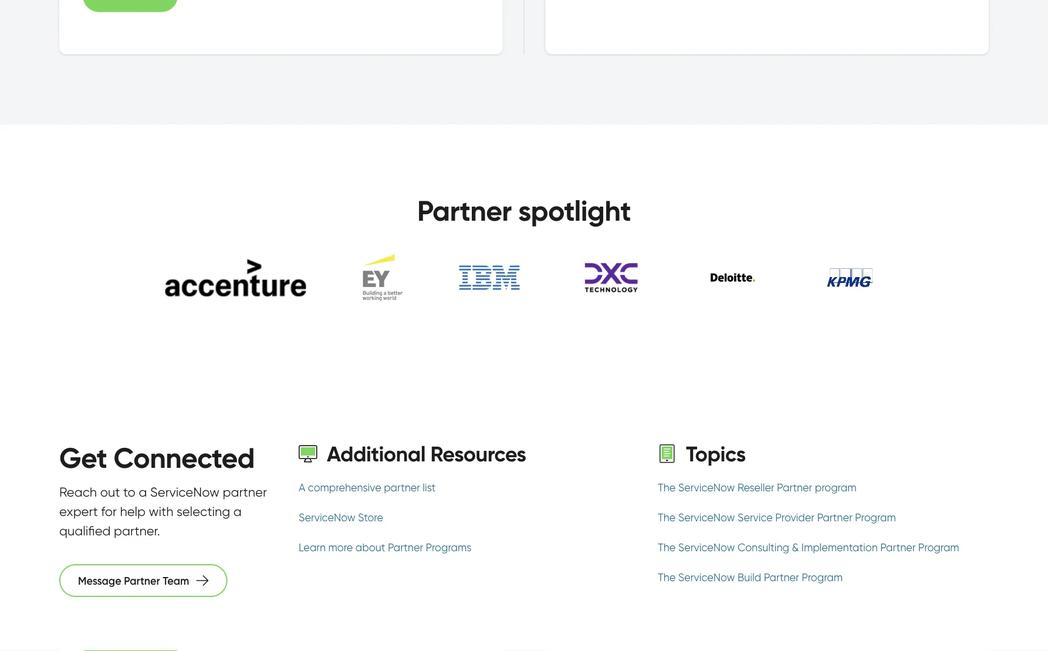 Task type: describe. For each thing, give the bounding box(es) containing it.
go to servicenow account image
[[991, 16, 1006, 31]]



Task type: vqa. For each thing, say whether or not it's contained in the screenshot.
Email text box
no



